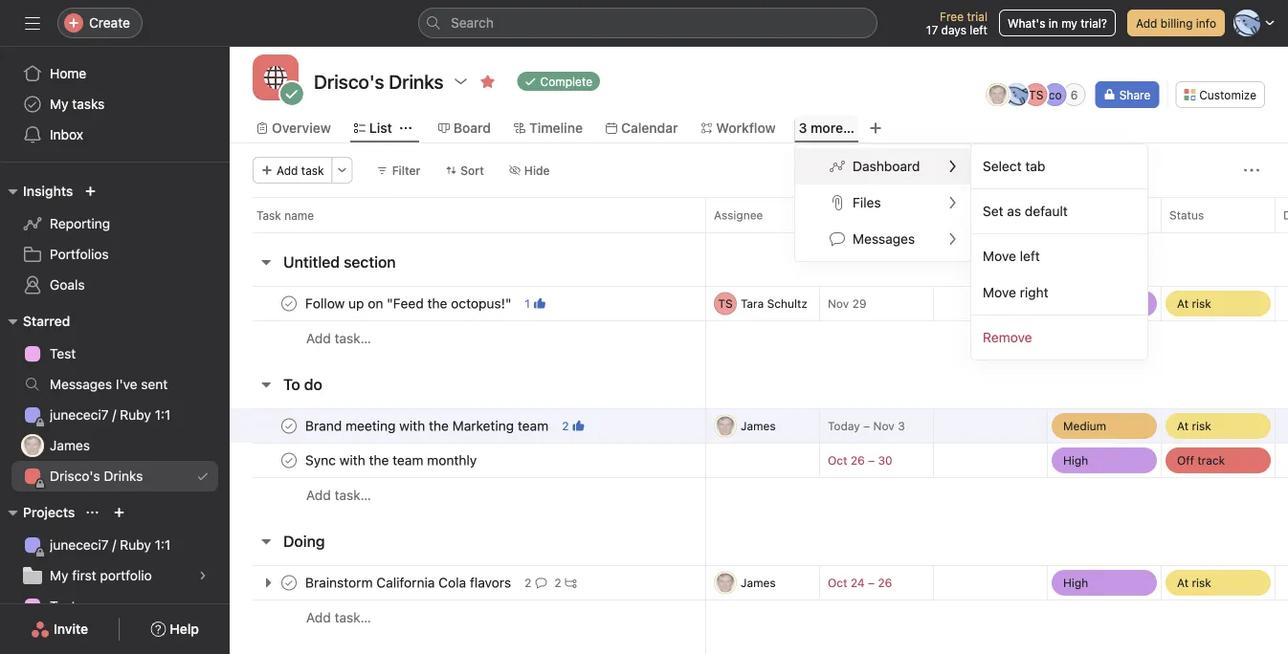 Task type: vqa. For each thing, say whether or not it's contained in the screenshot.
the "Wed"
no



Task type: locate. For each thing, give the bounding box(es) containing it.
3 add task… from the top
[[306, 610, 371, 626]]

1 horizontal spatial ts
[[1029, 88, 1044, 102]]

oct inside header doing tree grid
[[828, 577, 848, 590]]

1 vertical spatial risk
[[1193, 420, 1212, 433]]

brainstorm california cola flavors cell
[[230, 566, 707, 601]]

1 completed checkbox from the top
[[278, 293, 301, 316]]

0 vertical spatial completed checkbox
[[278, 450, 301, 473]]

insights element
[[0, 174, 230, 305]]

1 junececi7 / ruby 1:1 from the top
[[50, 407, 171, 423]]

ts inside row
[[719, 297, 733, 311]]

2 vertical spatial add task…
[[306, 610, 371, 626]]

/ up my first portfolio link
[[112, 538, 116, 553]]

completed checkbox down to
[[278, 450, 301, 473]]

1 vertical spatial move
[[983, 285, 1017, 301]]

task… inside header doing tree grid
[[335, 610, 371, 626]]

0 vertical spatial move
[[983, 248, 1017, 264]]

0 horizontal spatial 26
[[851, 454, 865, 468]]

risk inside header doing tree grid
[[1193, 577, 1212, 590]]

0 vertical spatial junececi7
[[50, 407, 109, 423]]

nov up 30
[[874, 420, 895, 433]]

oct down today
[[828, 454, 848, 468]]

2 my from the top
[[50, 568, 69, 584]]

1 vertical spatial 26
[[878, 577, 893, 590]]

select tab
[[983, 158, 1046, 174]]

1 vertical spatial ts
[[719, 297, 733, 311]]

completed checkbox down untitled
[[278, 293, 301, 316]]

1 vertical spatial add task… row
[[230, 478, 1289, 513]]

projects element
[[0, 496, 230, 626]]

1 vertical spatial 1:1
[[155, 538, 171, 553]]

ts
[[1029, 88, 1044, 102], [719, 297, 733, 311]]

calendar
[[621, 120, 678, 136]]

james inside header to do tree grid
[[741, 420, 776, 433]]

ra
[[1010, 88, 1025, 102]]

1:1 for 1st "junececi7 / ruby 1:1" link from the top
[[155, 407, 171, 423]]

/ for first "junececi7 / ruby 1:1" link from the bottom
[[112, 538, 116, 553]]

add task… down brainstorm california cola flavors text field
[[306, 610, 371, 626]]

at inside header untitled section tree grid
[[1178, 297, 1189, 311]]

ruby inside starred element
[[120, 407, 151, 423]]

junececi7 / ruby 1:1 up my first portfolio link
[[50, 538, 171, 553]]

customize
[[1200, 88, 1257, 102]]

3 at from the top
[[1178, 577, 1189, 590]]

1 vertical spatial ja
[[720, 420, 732, 433]]

add task… row down the tara at the right of page
[[230, 321, 1289, 356]]

at risk button for doing
[[1162, 567, 1275, 600]]

add task… button up "doing" button
[[306, 485, 371, 507]]

0 vertical spatial messages
[[853, 231, 916, 247]]

messages inside starred element
[[50, 377, 112, 393]]

what's in my trial?
[[1008, 16, 1108, 30]]

at risk button inside header doing tree grid
[[1162, 567, 1275, 600]]

at risk up off track
[[1178, 420, 1212, 433]]

Completed checkbox
[[278, 450, 301, 473], [278, 572, 301, 595]]

remove from starred image
[[480, 74, 496, 89]]

0 vertical spatial add task… row
[[230, 321, 1289, 356]]

1 1:1 from the top
[[155, 407, 171, 423]]

1 horizontal spatial 3
[[898, 420, 906, 433]]

1 vertical spatial nov
[[874, 420, 895, 433]]

schultz
[[768, 297, 808, 311]]

3 add task… row from the top
[[230, 600, 1289, 636]]

due
[[828, 209, 850, 222]]

2 completed checkbox from the top
[[278, 572, 301, 595]]

goals link
[[11, 270, 218, 301]]

1 vertical spatial left
[[1021, 248, 1041, 264]]

1 at from the top
[[1178, 297, 1189, 311]]

0 vertical spatial test
[[50, 346, 76, 362]]

oct left 24
[[828, 577, 848, 590]]

high for high dropdown button within the header to do tree grid
[[1064, 454, 1089, 468]]

1 vertical spatial test
[[50, 599, 76, 615]]

task… down follow up on "feed the octopus!" text field
[[335, 331, 371, 347]]

completed image
[[278, 293, 301, 316], [278, 415, 301, 438], [278, 450, 301, 473], [278, 572, 301, 595]]

show options image left remove from starred icon
[[453, 74, 469, 89]]

1 vertical spatial 3
[[898, 420, 906, 433]]

completed checkbox down to
[[278, 415, 301, 438]]

ts left the tara at the right of page
[[719, 297, 733, 311]]

1 vertical spatial at risk
[[1178, 420, 1212, 433]]

1 vertical spatial collapse task list for this section image
[[259, 534, 274, 550]]

3 task… from the top
[[335, 610, 371, 626]]

left
[[970, 23, 988, 36], [1021, 248, 1041, 264]]

add task… for untitled section
[[306, 331, 371, 347]]

0 vertical spatial risk
[[1193, 297, 1212, 311]]

2 vertical spatial add task… button
[[306, 608, 371, 629]]

move left right
[[983, 285, 1017, 301]]

oct
[[828, 454, 848, 468], [828, 577, 848, 590]]

move left
[[983, 248, 1041, 264]]

/ for 1st "junececi7 / ruby 1:1" link from the top
[[112, 407, 116, 423]]

1 oct from the top
[[828, 454, 848, 468]]

untitled section
[[283, 253, 396, 271]]

sync with the team monthly cell
[[230, 443, 707, 479]]

0 vertical spatial high
[[1064, 454, 1089, 468]]

junececi7
[[50, 407, 109, 423], [50, 538, 109, 553]]

1 horizontal spatial messages
[[853, 231, 916, 247]]

3 right today
[[898, 420, 906, 433]]

messages down date at the right top of page
[[853, 231, 916, 247]]

junececi7 down messages i've sent
[[50, 407, 109, 423]]

at risk for doing
[[1178, 577, 1212, 590]]

risk left designer field for brainstorm california cola flavors cell
[[1193, 577, 1212, 590]]

trial?
[[1081, 16, 1108, 30]]

2 test link from the top
[[11, 592, 218, 622]]

0 vertical spatial oct
[[828, 454, 848, 468]]

0 vertical spatial at risk
[[1178, 297, 1212, 311]]

3 completed image from the top
[[278, 450, 301, 473]]

estimated time field for brainstorm california cola flavors cell
[[934, 566, 1049, 601]]

risk up off track
[[1193, 420, 1212, 433]]

ruby inside "projects" element
[[120, 538, 151, 553]]

collapse task list for this section image
[[259, 377, 274, 393], [259, 534, 274, 550]]

test
[[50, 346, 76, 362], [50, 599, 76, 615]]

my inside "projects" element
[[50, 568, 69, 584]]

1 horizontal spatial ja
[[720, 420, 732, 433]]

high right estimated time field for brainstorm california cola flavors cell on the right of page
[[1064, 577, 1089, 590]]

1 vertical spatial james
[[50, 438, 90, 454]]

completed image inside sync with the team monthly cell
[[278, 450, 301, 473]]

add task… row up james button
[[230, 478, 1289, 513]]

1 vertical spatial at risk button
[[1162, 410, 1275, 443]]

– right today
[[864, 420, 871, 433]]

ruby up portfolio
[[120, 538, 151, 553]]

1 ruby from the top
[[120, 407, 151, 423]]

3 risk from the top
[[1193, 577, 1212, 590]]

james
[[741, 420, 776, 433], [50, 438, 90, 454], [741, 577, 776, 590]]

0 horizontal spatial nov
[[828, 297, 850, 311]]

– inside header doing tree grid
[[869, 577, 875, 590]]

at risk button for untitled section
[[1162, 287, 1275, 321]]

1 horizontal spatial left
[[1021, 248, 1041, 264]]

my
[[50, 96, 69, 112], [50, 568, 69, 584]]

insights
[[23, 183, 73, 199]]

2 completed image from the top
[[278, 415, 301, 438]]

off
[[1178, 454, 1195, 468]]

risk inside header to do tree grid
[[1193, 420, 1212, 433]]

show options image
[[453, 74, 469, 89], [793, 210, 804, 221]]

test inside "projects" element
[[50, 599, 76, 615]]

1 high button from the top
[[1049, 444, 1162, 478]]

add inside header doing tree grid
[[306, 610, 331, 626]]

1:1 for first "junececi7 / ruby 1:1" link from the bottom
[[155, 538, 171, 553]]

2 test from the top
[[50, 599, 76, 615]]

trial
[[968, 10, 988, 23]]

2 vertical spatial task…
[[335, 610, 371, 626]]

risk down status
[[1193, 297, 1212, 311]]

1 vertical spatial –
[[869, 454, 875, 468]]

task… down brainstorm california cola flavors text field
[[335, 610, 371, 626]]

2 at from the top
[[1178, 420, 1189, 433]]

junececi7 inside starred element
[[50, 407, 109, 423]]

2 risk from the top
[[1193, 420, 1212, 433]]

– right 24
[[869, 577, 875, 590]]

2 task… from the top
[[335, 488, 371, 504]]

collapse task list for this section image left "doing" button
[[259, 534, 274, 550]]

–
[[864, 420, 871, 433], [869, 454, 875, 468], [869, 577, 875, 590]]

0 vertical spatial my
[[50, 96, 69, 112]]

test link
[[11, 339, 218, 370], [11, 592, 218, 622]]

test inside starred element
[[50, 346, 76, 362]]

0 vertical spatial left
[[970, 23, 988, 36]]

junececi7 / ruby 1:1
[[50, 407, 171, 423], [50, 538, 171, 553]]

/ inside starred element
[[112, 407, 116, 423]]

add task… inside header doing tree grid
[[306, 610, 371, 626]]

2 move from the top
[[983, 285, 1017, 301]]

junececi7 / ruby 1:1 link down messages i've sent
[[11, 400, 218, 431]]

0 vertical spatial show options image
[[453, 74, 469, 89]]

2 at risk button from the top
[[1162, 410, 1275, 443]]

2 vertical spatial at risk button
[[1162, 567, 1275, 600]]

1 at risk from the top
[[1178, 297, 1212, 311]]

time
[[999, 209, 1023, 222]]

2 vertical spatial james
[[741, 577, 776, 590]]

more actions image
[[1245, 163, 1260, 178], [337, 165, 348, 176]]

junececi7 / ruby 1:1 for 1st "junececi7 / ruby 1:1" link from the top
[[50, 407, 171, 423]]

portfolios link
[[11, 239, 218, 270]]

messages left i've
[[50, 377, 112, 393]]

0 vertical spatial completed checkbox
[[278, 293, 301, 316]]

collapse task list for this section image for header to do tree grid
[[259, 377, 274, 393]]

3 at risk from the top
[[1178, 577, 1212, 590]]

high
[[1064, 454, 1089, 468], [1064, 577, 1089, 590]]

Follow up on "Feed the octopus!" text field
[[302, 294, 517, 314]]

task… for untitled section
[[335, 331, 371, 347]]

0 vertical spatial junececi7 / ruby 1:1
[[50, 407, 171, 423]]

left up right
[[1021, 248, 1041, 264]]

0 vertical spatial nov
[[828, 297, 850, 311]]

messages i've sent
[[50, 377, 168, 393]]

add task
[[277, 164, 324, 177]]

1 completed image from the top
[[278, 293, 301, 316]]

2 vertical spatial add task… row
[[230, 600, 1289, 636]]

26 left 30
[[851, 454, 865, 468]]

2 vertical spatial –
[[869, 577, 875, 590]]

/ down messages i've sent link
[[112, 407, 116, 423]]

2 vertical spatial at
[[1178, 577, 1189, 590]]

1 vertical spatial junececi7 / ruby 1:1
[[50, 538, 171, 553]]

invite
[[54, 622, 88, 638]]

2 / from the top
[[112, 538, 116, 553]]

0 vertical spatial /
[[112, 407, 116, 423]]

collapse task list for this section image
[[259, 255, 274, 270]]

drisco's drinks
[[314, 70, 444, 92]]

show options image for assignee
[[793, 210, 804, 221]]

1 at risk button from the top
[[1162, 287, 1275, 321]]

test link inside "projects" element
[[11, 592, 218, 622]]

2 oct from the top
[[828, 577, 848, 590]]

Brainstorm California Cola flavors text field
[[302, 574, 517, 593]]

global element
[[0, 47, 230, 162]]

0 vertical spatial add task… button
[[306, 328, 371, 350]]

1 vertical spatial high button
[[1049, 567, 1162, 600]]

more actions image down customize
[[1245, 163, 1260, 178]]

1 horizontal spatial nov
[[874, 420, 895, 433]]

1 vertical spatial test link
[[11, 592, 218, 622]]

test link up messages i've sent
[[11, 339, 218, 370]]

add up do
[[306, 331, 331, 347]]

2 junececi7 / ruby 1:1 from the top
[[50, 538, 171, 553]]

0 vertical spatial collapse task list for this section image
[[259, 377, 274, 393]]

1 vertical spatial show options image
[[793, 210, 804, 221]]

1 vertical spatial /
[[112, 538, 116, 553]]

left right days
[[970, 23, 988, 36]]

1:1
[[155, 407, 171, 423], [155, 538, 171, 553]]

0 vertical spatial –
[[864, 420, 871, 433]]

add task… button down brainstorm california cola flavors text field
[[306, 608, 371, 629]]

junececi7 / ruby 1:1 inside starred element
[[50, 407, 171, 423]]

0 vertical spatial junececi7 / ruby 1:1 link
[[11, 400, 218, 431]]

0 vertical spatial at risk button
[[1162, 287, 1275, 321]]

2 at risk from the top
[[1178, 420, 1212, 433]]

portfolios
[[50, 247, 109, 262]]

show options image left due
[[793, 210, 804, 221]]

26 right 24
[[878, 577, 893, 590]]

left inside free trial 17 days left
[[970, 23, 988, 36]]

inbox
[[50, 127, 83, 143]]

1 vertical spatial high
[[1064, 577, 1089, 590]]

1 vertical spatial add task… button
[[306, 485, 371, 507]]

new image
[[85, 186, 96, 197]]

1:1 inside starred element
[[155, 407, 171, 423]]

ruby for 1st "junececi7 / ruby 1:1" link from the top
[[120, 407, 151, 423]]

free
[[940, 10, 964, 23]]

row containing 2
[[230, 409, 1289, 444]]

1 collapse task list for this section image from the top
[[259, 377, 274, 393]]

1 add task… from the top
[[306, 331, 371, 347]]

create
[[89, 15, 130, 31]]

add task… row for untitled section
[[230, 321, 1289, 356]]

1 vertical spatial task…
[[335, 488, 371, 504]]

add
[[1137, 16, 1158, 30], [277, 164, 298, 177], [306, 331, 331, 347], [306, 488, 331, 504], [306, 610, 331, 626]]

add task… up "doing" button
[[306, 488, 371, 504]]

3 add task… button from the top
[[306, 608, 371, 629]]

oct inside header to do tree grid
[[828, 454, 848, 468]]

1:1 inside "projects" element
[[155, 538, 171, 553]]

3 left more…
[[799, 120, 808, 136]]

test up invite
[[50, 599, 76, 615]]

3
[[799, 120, 808, 136], [898, 420, 906, 433]]

move
[[983, 248, 1017, 264], [983, 285, 1017, 301]]

at inside header to do tree grid
[[1178, 420, 1189, 433]]

completed image inside brand meeting with the marketing team cell
[[278, 415, 301, 438]]

task name
[[257, 209, 314, 222]]

0 horizontal spatial show options image
[[453, 74, 469, 89]]

2 vertical spatial risk
[[1193, 577, 1212, 590]]

1 vertical spatial junececi7
[[50, 538, 109, 553]]

workflow
[[717, 120, 776, 136]]

at risk
[[1178, 297, 1212, 311], [1178, 420, 1212, 433], [1178, 577, 1212, 590]]

junececi7 up first
[[50, 538, 109, 553]]

at for doing
[[1178, 577, 1189, 590]]

0 vertical spatial task…
[[335, 331, 371, 347]]

today
[[828, 420, 861, 433]]

more…
[[811, 120, 855, 136]]

0 horizontal spatial ja
[[26, 440, 39, 453]]

test for test link in the "projects" element
[[50, 599, 76, 615]]

task… down sync with the team monthly text box
[[335, 488, 371, 504]]

1 vertical spatial at
[[1178, 420, 1189, 433]]

add left billing
[[1137, 16, 1158, 30]]

add left "task"
[[277, 164, 298, 177]]

drisco's drinks
[[50, 469, 143, 485]]

2 junececi7 from the top
[[50, 538, 109, 553]]

1 test link from the top
[[11, 339, 218, 370]]

– for oct 24
[[869, 577, 875, 590]]

0 horizontal spatial left
[[970, 23, 988, 36]]

0 vertical spatial high button
[[1049, 444, 1162, 478]]

add task… inside header untitled section tree grid
[[306, 331, 371, 347]]

task… inside header untitled section tree grid
[[335, 331, 371, 347]]

junececi7 / ruby 1:1 link
[[11, 400, 218, 431], [11, 530, 218, 561]]

add down "doing" button
[[306, 610, 331, 626]]

high inside header to do tree grid
[[1064, 454, 1089, 468]]

at risk down status
[[1178, 297, 1212, 311]]

at risk button inside header untitled section tree grid
[[1162, 287, 1275, 321]]

2 vertical spatial ja
[[26, 440, 39, 453]]

my inside global element
[[50, 96, 69, 112]]

2 junececi7 / ruby 1:1 link from the top
[[11, 530, 218, 561]]

test for test link inside starred element
[[50, 346, 76, 362]]

2 high from the top
[[1064, 577, 1089, 590]]

tara
[[741, 297, 764, 311]]

1 vertical spatial ruby
[[120, 538, 151, 553]]

junececi7 / ruby 1:1 for first "junececi7 / ruby 1:1" link from the bottom
[[50, 538, 171, 553]]

1 high from the top
[[1064, 454, 1089, 468]]

1 vertical spatial completed checkbox
[[278, 415, 301, 438]]

messages for messages i've sent
[[50, 377, 112, 393]]

at risk inside header untitled section tree grid
[[1178, 297, 1212, 311]]

my for my first portfolio
[[50, 568, 69, 584]]

nov left 29
[[828, 297, 850, 311]]

junececi7 inside "projects" element
[[50, 538, 109, 553]]

– for oct 26
[[869, 454, 875, 468]]

row containing oct 26
[[230, 443, 1289, 479]]

1 horizontal spatial 26
[[878, 577, 893, 590]]

1 button
[[521, 294, 550, 314]]

1 vertical spatial messages
[[50, 377, 112, 393]]

ts right ra
[[1029, 88, 1044, 102]]

at risk inside header to do tree grid
[[1178, 420, 1212, 433]]

completed checkbox inside brand meeting with the marketing team cell
[[278, 415, 301, 438]]

test down starred
[[50, 346, 76, 362]]

estimated
[[942, 209, 996, 222]]

designer field for sync with the team monthly cell
[[1275, 443, 1289, 479]]

2 horizontal spatial ja
[[992, 88, 1005, 102]]

hide
[[525, 164, 550, 177]]

at risk left designer field for brainstorm california cola flavors cell
[[1178, 577, 1212, 590]]

0 vertical spatial 3
[[799, 120, 808, 136]]

free trial 17 days left
[[927, 10, 988, 36]]

1 test from the top
[[50, 346, 76, 362]]

add inside header untitled section tree grid
[[306, 331, 331, 347]]

goals
[[50, 277, 85, 293]]

completed checkbox inside follow up on "feed the octopus!" cell
[[278, 293, 301, 316]]

0 vertical spatial james
[[741, 420, 776, 433]]

search
[[451, 15, 494, 31]]

2 vertical spatial at risk
[[1178, 577, 1212, 590]]

row containing 1
[[230, 286, 1289, 322]]

26
[[851, 454, 865, 468], [878, 577, 893, 590]]

completed image inside follow up on "feed the octopus!" cell
[[278, 293, 301, 316]]

junececi7 / ruby 1:1 inside "projects" element
[[50, 538, 171, 553]]

1 risk from the top
[[1193, 297, 1212, 311]]

list
[[369, 120, 392, 136]]

collapse task list for this section image left to
[[259, 377, 274, 393]]

in
[[1049, 16, 1059, 30]]

more actions image right "task"
[[337, 165, 348, 176]]

2 1:1 from the top
[[155, 538, 171, 553]]

invite button
[[18, 613, 101, 647]]

1 add task… button from the top
[[306, 328, 371, 350]]

ruby for first "junececi7 / ruby 1:1" link from the bottom
[[120, 538, 151, 553]]

add task… button up do
[[306, 328, 371, 350]]

high down medium
[[1064, 454, 1089, 468]]

2 completed checkbox from the top
[[278, 415, 301, 438]]

at inside header doing tree grid
[[1178, 577, 1189, 590]]

1 my from the top
[[50, 96, 69, 112]]

2 collapse task list for this section image from the top
[[259, 534, 274, 550]]

ruby
[[120, 407, 151, 423], [120, 538, 151, 553]]

days
[[942, 23, 967, 36]]

risk for untitled section
[[1193, 297, 1212, 311]]

add task… button for doing
[[306, 608, 371, 629]]

add inside header to do tree grid
[[306, 488, 331, 504]]

1 completed checkbox from the top
[[278, 450, 301, 473]]

track
[[1198, 454, 1226, 468]]

1 / from the top
[[112, 407, 116, 423]]

move up move right
[[983, 248, 1017, 264]]

risk
[[1193, 297, 1212, 311], [1193, 420, 1212, 433], [1193, 577, 1212, 590]]

test link down portfolio
[[11, 592, 218, 622]]

add task… button
[[306, 328, 371, 350], [306, 485, 371, 507], [306, 608, 371, 629]]

1 vertical spatial oct
[[828, 577, 848, 590]]

2 button
[[558, 417, 588, 436]]

1 task… from the top
[[335, 331, 371, 347]]

my left first
[[50, 568, 69, 584]]

1:1 down the sent
[[155, 407, 171, 423]]

high button inside header doing tree grid
[[1049, 567, 1162, 600]]

0 vertical spatial 1:1
[[155, 407, 171, 423]]

junececi7 / ruby 1:1 link up portfolio
[[11, 530, 218, 561]]

row
[[230, 197, 1289, 233], [253, 232, 1289, 234], [230, 286, 1289, 322], [230, 409, 1289, 444], [230, 443, 1289, 479], [230, 566, 1289, 601]]

Completed checkbox
[[278, 293, 301, 316], [278, 415, 301, 438]]

0 vertical spatial add task…
[[306, 331, 371, 347]]

messages for messages
[[853, 231, 916, 247]]

1 add task… row from the top
[[230, 321, 1289, 356]]

1 junececi7 from the top
[[50, 407, 109, 423]]

3 at risk button from the top
[[1162, 567, 1275, 600]]

to do
[[283, 376, 323, 394]]

1:1 up my first portfolio link
[[155, 538, 171, 553]]

add task… up do
[[306, 331, 371, 347]]

dashboard menu item
[[796, 148, 972, 185]]

0 vertical spatial test link
[[11, 339, 218, 370]]

0 horizontal spatial 3
[[799, 120, 808, 136]]

2 ruby from the top
[[120, 538, 151, 553]]

1 vertical spatial junececi7 / ruby 1:1 link
[[11, 530, 218, 561]]

junececi7 / ruby 1:1 down messages i've sent
[[50, 407, 171, 423]]

– left 30
[[869, 454, 875, 468]]

header doing tree grid
[[230, 566, 1289, 636]]

add task… row for doing
[[230, 600, 1289, 636]]

0 horizontal spatial messages
[[50, 377, 112, 393]]

complete button
[[509, 68, 609, 95]]

i've
[[116, 377, 137, 393]]

0 horizontal spatial ts
[[719, 297, 733, 311]]

hide sidebar image
[[25, 15, 40, 31]]

0 vertical spatial 26
[[851, 454, 865, 468]]

completed image for at risk
[[278, 293, 301, 316]]

home link
[[11, 58, 218, 89]]

overview
[[272, 120, 331, 136]]

my left tasks
[[50, 96, 69, 112]]

off track
[[1178, 454, 1226, 468]]

1 vertical spatial completed checkbox
[[278, 572, 301, 595]]

0 vertical spatial ruby
[[120, 407, 151, 423]]

add task… row down james button
[[230, 600, 1289, 636]]

at risk inside header doing tree grid
[[1178, 577, 1212, 590]]

risk inside header untitled section tree grid
[[1193, 297, 1212, 311]]

completed checkbox right expand subtask list for the task brainstorm california cola flavors image
[[278, 572, 301, 595]]

add up "doing" button
[[306, 488, 331, 504]]

1 horizontal spatial show options image
[[793, 210, 804, 221]]

high inside header doing tree grid
[[1064, 577, 1089, 590]]

2 add task… row from the top
[[230, 478, 1289, 513]]

status
[[1170, 209, 1205, 222]]

2 add task… from the top
[[306, 488, 371, 504]]

portfolio
[[100, 568, 152, 584]]

right
[[1021, 285, 1049, 301]]

0 vertical spatial at
[[1178, 297, 1189, 311]]

1 vertical spatial add task…
[[306, 488, 371, 504]]

2 high button from the top
[[1049, 567, 1162, 600]]

completed checkbox for 2
[[278, 415, 301, 438]]

completed image for medium
[[278, 415, 301, 438]]

/ inside "projects" element
[[112, 538, 116, 553]]

1 move from the top
[[983, 248, 1017, 264]]

ruby down i've
[[120, 407, 151, 423]]

add task button
[[253, 157, 333, 184]]

1 vertical spatial my
[[50, 568, 69, 584]]

add task… row
[[230, 321, 1289, 356], [230, 478, 1289, 513], [230, 600, 1289, 636]]



Task type: describe. For each thing, give the bounding box(es) containing it.
sent
[[141, 377, 168, 393]]

my tasks link
[[11, 89, 218, 120]]

add billing info button
[[1128, 10, 1226, 36]]

0 horizontal spatial more actions image
[[337, 165, 348, 176]]

add inside button
[[1137, 16, 1158, 30]]

share
[[1120, 88, 1151, 102]]

test link inside starred element
[[11, 339, 218, 370]]

move right
[[983, 285, 1049, 301]]

what's
[[1008, 16, 1046, 30]]

junececi7 for first "junececi7 / ruby 1:1" link from the bottom
[[50, 538, 109, 553]]

select
[[983, 158, 1022, 174]]

filter button
[[368, 157, 429, 184]]

create button
[[57, 8, 143, 38]]

26 inside header doing tree grid
[[878, 577, 893, 590]]

4 completed image from the top
[[278, 572, 301, 595]]

priority
[[1056, 209, 1095, 222]]

new project or portfolio image
[[113, 508, 125, 519]]

task
[[257, 209, 281, 222]]

0 vertical spatial ja
[[992, 88, 1005, 102]]

assignee
[[714, 209, 764, 222]]

oct for oct 26 – 30
[[828, 454, 848, 468]]

medium button
[[1049, 410, 1162, 443]]

my for my tasks
[[50, 96, 69, 112]]

calendar link
[[606, 118, 678, 139]]

oct 26 – 30
[[828, 454, 893, 468]]

search list box
[[418, 8, 878, 38]]

2 subtasks image
[[566, 578, 577, 589]]

1 horizontal spatial more actions image
[[1245, 163, 1260, 178]]

30
[[879, 454, 893, 468]]

timeline link
[[514, 118, 583, 139]]

nov inside header untitled section tree grid
[[828, 297, 850, 311]]

first
[[72, 568, 96, 584]]

insights button
[[0, 180, 73, 203]]

move for move left
[[983, 248, 1017, 264]]

starred button
[[0, 310, 70, 333]]

risk for doing
[[1193, 577, 1212, 590]]

designer field for brainstorm california cola flavors cell
[[1275, 566, 1289, 601]]

projects
[[23, 505, 75, 521]]

task… for doing
[[335, 610, 371, 626]]

oct 24 – 26
[[828, 577, 893, 590]]

junececi7 for 1st "junececi7 / ruby 1:1" link from the top
[[50, 407, 109, 423]]

3 inside header to do tree grid
[[898, 420, 906, 433]]

show options, current sort, top image
[[87, 508, 98, 519]]

ja inside row
[[720, 420, 732, 433]]

follow up on "feed the octopus!" cell
[[230, 286, 707, 322]]

name
[[285, 209, 314, 222]]

estimated time
[[942, 209, 1023, 222]]

set as default
[[983, 203, 1068, 219]]

designer field for brand meeting with the marketing team cell
[[1275, 409, 1289, 444]]

oct for oct 24 – 26
[[828, 577, 848, 590]]

james inside starred element
[[50, 438, 90, 454]]

expand subtask list for the task brainstorm california cola flavors image
[[260, 576, 276, 591]]

add tab image
[[868, 121, 884, 136]]

add task… button for untitled section
[[306, 328, 371, 350]]

3 more… button
[[799, 118, 855, 139]]

reporting link
[[11, 209, 218, 239]]

board
[[454, 120, 491, 136]]

drinks
[[104, 469, 143, 485]]

list link
[[354, 118, 392, 139]]

2 comments image
[[536, 578, 547, 589]]

high button inside header to do tree grid
[[1049, 444, 1162, 478]]

customize button
[[1176, 81, 1266, 108]]

see details, my first portfolio image
[[197, 571, 209, 582]]

show options image for drisco's drinks
[[453, 74, 469, 89]]

completed checkbox inside sync with the team monthly cell
[[278, 450, 301, 473]]

overview link
[[257, 118, 331, 139]]

untitled section button
[[283, 245, 396, 280]]

tab
[[1026, 158, 1046, 174]]

globe image
[[264, 66, 287, 89]]

task… inside header to do tree grid
[[335, 488, 371, 504]]

james inside button
[[741, 577, 776, 590]]

Sync with the team monthly text field
[[302, 451, 483, 471]]

complete
[[541, 75, 593, 88]]

drisco's
[[50, 469, 100, 485]]

header untitled section tree grid
[[230, 286, 1289, 356]]

default
[[1025, 203, 1068, 219]]

help button
[[138, 613, 212, 647]]

dashboard
[[853, 158, 921, 174]]

header to do tree grid
[[230, 409, 1289, 513]]

help
[[170, 622, 199, 638]]

drisco's drinks link
[[11, 462, 218, 492]]

starred
[[23, 314, 70, 329]]

move for move right
[[983, 285, 1017, 301]]

2
[[562, 420, 569, 433]]

add task… inside header to do tree grid
[[306, 488, 371, 504]]

row containing task name
[[230, 197, 1289, 233]]

board link
[[438, 118, 491, 139]]

tab actions image
[[400, 123, 412, 134]]

files
[[853, 195, 882, 211]]

share button
[[1096, 81, 1160, 108]]

1 junececi7 / ruby 1:1 link from the top
[[11, 400, 218, 431]]

due date
[[828, 209, 877, 222]]

completed checkbox for 1
[[278, 293, 301, 316]]

collapse task list for this section image for header doing tree grid
[[259, 534, 274, 550]]

medium
[[1064, 420, 1107, 433]]

Brand meeting with the Marketing team text field
[[302, 417, 555, 436]]

17
[[927, 23, 939, 36]]

at for untitled section
[[1178, 297, 1189, 311]]

today – nov 3
[[828, 420, 906, 433]]

filter
[[392, 164, 421, 177]]

2 add task… button from the top
[[306, 485, 371, 507]]

my
[[1062, 16, 1078, 30]]

info
[[1197, 16, 1217, 30]]

section
[[344, 253, 396, 271]]

inbox link
[[11, 120, 218, 150]]

24
[[851, 577, 865, 590]]

add task… for doing
[[306, 610, 371, 626]]

date
[[853, 209, 877, 222]]

nov inside header to do tree grid
[[874, 420, 895, 433]]

3 more…
[[799, 120, 855, 136]]

6
[[1071, 88, 1079, 102]]

my first portfolio link
[[11, 561, 218, 592]]

what's in my trial? button
[[1000, 10, 1116, 36]]

add inside 'button'
[[277, 164, 298, 177]]

high for high dropdown button inside the header doing tree grid
[[1064, 577, 1089, 590]]

timeline
[[530, 120, 583, 136]]

ja inside starred element
[[26, 440, 39, 453]]

workflow link
[[701, 118, 776, 139]]

26 inside header to do tree grid
[[851, 454, 865, 468]]

projects button
[[0, 502, 75, 525]]

at risk for untitled section
[[1178, 297, 1212, 311]]

add billing info
[[1137, 16, 1217, 30]]

tasks
[[72, 96, 105, 112]]

starred element
[[0, 305, 230, 496]]

task
[[301, 164, 324, 177]]

0 vertical spatial ts
[[1029, 88, 1044, 102]]

billing
[[1161, 16, 1194, 30]]

messages i've sent link
[[11, 370, 218, 400]]

row containing james
[[230, 566, 1289, 601]]

completed checkbox inside brainstorm california cola flavors cell
[[278, 572, 301, 595]]

brand meeting with the marketing team cell
[[230, 409, 707, 444]]

hide button
[[501, 157, 559, 184]]

1
[[525, 297, 530, 311]]

do
[[304, 376, 323, 394]]

3 inside the 3 more… popup button
[[799, 120, 808, 136]]

completed image for high
[[278, 450, 301, 473]]

sort
[[461, 164, 484, 177]]



